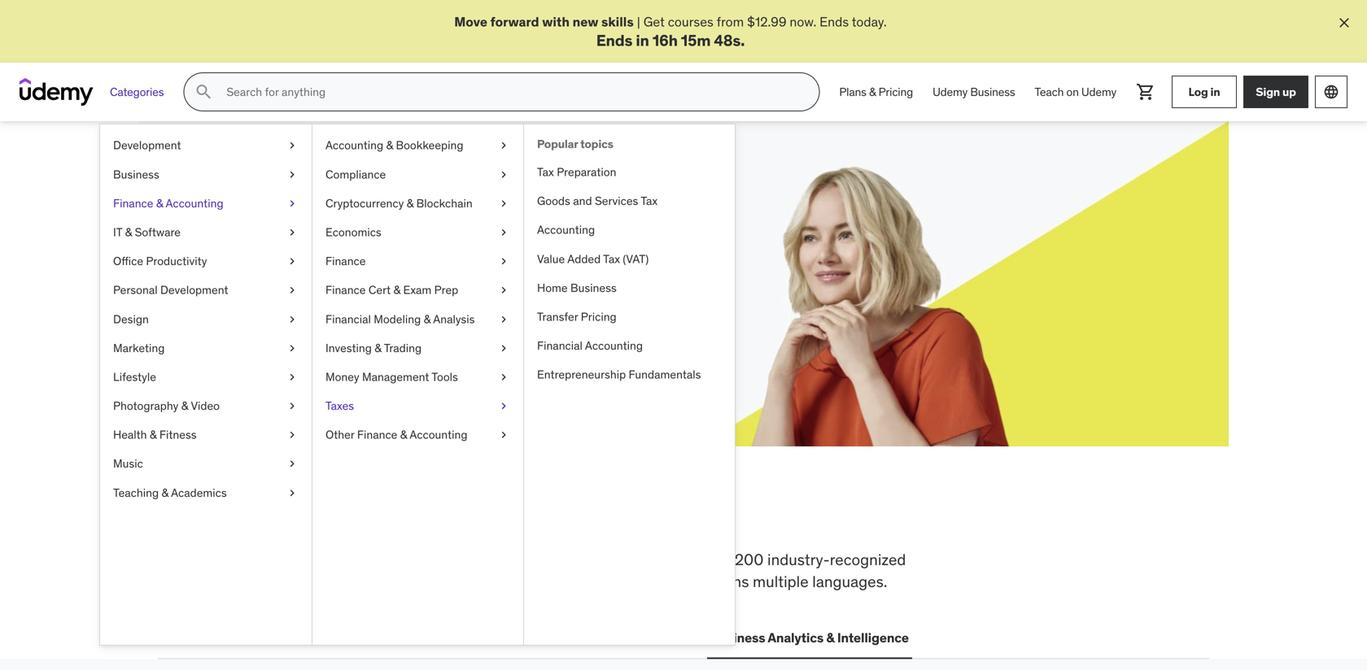 Task type: locate. For each thing, give the bounding box(es) containing it.
1 horizontal spatial as
[[491, 233, 504, 249]]

ends down new
[[597, 30, 633, 50]]

& right teaching
[[162, 486, 169, 501]]

it left "certifications"
[[292, 630, 303, 647]]

0 horizontal spatial with
[[346, 233, 371, 249]]

investing & trading link
[[313, 334, 523, 363]]

development inside button
[[192, 630, 273, 647]]

video
[[191, 399, 220, 414]]

goods and services tax
[[537, 194, 658, 208]]

1 vertical spatial pricing
[[581, 310, 617, 324]]

it for it certifications
[[292, 630, 303, 647]]

business left teach
[[971, 85, 1016, 99]]

& up office
[[125, 225, 132, 240]]

for for your
[[427, 233, 442, 249]]

skills up workplace
[[270, 497, 358, 539]]

in right log
[[1211, 85, 1221, 99]]

design
[[113, 312, 149, 327]]

xsmall image inside money management tools link
[[497, 370, 510, 386]]

data science button
[[492, 619, 578, 658]]

0 vertical spatial financial
[[326, 312, 371, 327]]

1 horizontal spatial today.
[[852, 13, 887, 30]]

move
[[455, 13, 488, 30]]

0 horizontal spatial and
[[573, 194, 592, 208]]

xsmall image inside 'teaching & academics' "link"
[[286, 485, 299, 501]]

business inside button
[[711, 630, 766, 647]]

1 vertical spatial financial
[[537, 339, 583, 353]]

1 horizontal spatial it
[[292, 630, 303, 647]]

finance for finance cert & exam prep
[[326, 283, 366, 298]]

in
[[636, 30, 649, 50], [1211, 85, 1221, 99], [513, 497, 544, 539]]

udemy right on
[[1082, 85, 1117, 99]]

office productivity link
[[100, 247, 312, 276]]

today.
[[852, 13, 887, 30], [322, 251, 357, 268]]

xsmall image inside it & software link
[[286, 225, 299, 241]]

tax inside 'link'
[[641, 194, 658, 208]]

as left little
[[446, 233, 459, 249]]

other
[[326, 428, 355, 443]]

xsmall image inside taxes link
[[497, 399, 510, 414]]

0 vertical spatial in
[[636, 30, 649, 50]]

academics
[[171, 486, 227, 501]]

& for software
[[125, 225, 132, 240]]

0 vertical spatial with
[[542, 13, 570, 30]]

xsmall image inside economics link
[[497, 225, 510, 241]]

it & software
[[113, 225, 181, 240]]

development right web
[[192, 630, 273, 647]]

xsmall image inside development link
[[286, 138, 299, 154]]

1 vertical spatial it
[[292, 630, 303, 647]]

1 horizontal spatial udemy
[[1082, 85, 1117, 99]]

1 horizontal spatial for
[[427, 233, 442, 249]]

and right goods
[[573, 194, 592, 208]]

office productivity
[[113, 254, 207, 269]]

finance down economics
[[326, 254, 366, 269]]

& inside "link"
[[162, 486, 169, 501]]

0 vertical spatial pricing
[[879, 85, 913, 99]]

financial inside taxes element
[[537, 339, 583, 353]]

0 horizontal spatial as
[[446, 233, 459, 249]]

& up software
[[156, 196, 163, 211]]

1 horizontal spatial with
[[542, 13, 570, 30]]

get
[[644, 13, 665, 30]]

tax left (vat)
[[603, 252, 620, 266]]

2 udemy from the left
[[1082, 85, 1117, 99]]

0 horizontal spatial udemy
[[933, 85, 968, 99]]

xsmall image inside lifestyle link
[[286, 370, 299, 386]]

science
[[526, 630, 575, 647]]

development down categories dropdown button
[[113, 138, 181, 153]]

(vat)
[[623, 252, 649, 266]]

0 horizontal spatial it
[[113, 225, 122, 240]]

1 horizontal spatial financial
[[537, 339, 583, 353]]

1 vertical spatial development
[[160, 283, 228, 298]]

other finance & accounting link
[[313, 421, 523, 450]]

pricing right "plans" at the top of page
[[879, 85, 913, 99]]

xsmall image inside finance & accounting link
[[286, 196, 299, 212]]

0 vertical spatial development
[[113, 138, 181, 153]]

xsmall image for design
[[286, 312, 299, 328]]

financial up investing
[[326, 312, 371, 327]]

development for web
[[192, 630, 273, 647]]

finance cert & exam prep link
[[313, 276, 523, 305]]

tax
[[537, 165, 554, 180], [641, 194, 658, 208], [603, 252, 620, 266]]

xsmall image for business
[[286, 167, 299, 183]]

accounting down business link
[[166, 196, 224, 211]]

today. down potential
[[322, 251, 357, 268]]

xsmall image inside marketing link
[[286, 341, 299, 357]]

xsmall image inside 'accounting & bookkeeping' link
[[497, 138, 510, 154]]

& left analysis
[[424, 312, 431, 327]]

with left a
[[346, 233, 371, 249]]

xsmall image inside business link
[[286, 167, 299, 183]]

your up a
[[337, 192, 396, 226]]

personal development
[[113, 283, 228, 298]]

communication
[[594, 630, 691, 647]]

xsmall image for photography & video
[[286, 399, 299, 414]]

music link
[[100, 450, 312, 479]]

1 udemy from the left
[[933, 85, 968, 99]]

2 horizontal spatial in
[[1211, 85, 1221, 99]]

and inside 'link'
[[573, 194, 592, 208]]

popular
[[537, 137, 578, 152]]

and down "over" on the right
[[679, 572, 705, 592]]

xsmall image inside the office productivity link
[[286, 254, 299, 270]]

1 horizontal spatial and
[[679, 572, 705, 592]]

photography
[[113, 399, 179, 414]]

it certifications
[[292, 630, 389, 647]]

entrepreneurship
[[537, 368, 626, 382]]

it up office
[[113, 225, 122, 240]]

other finance & accounting
[[326, 428, 468, 443]]

xsmall image inside health & fitness link
[[286, 428, 299, 443]]

& down compliance link
[[407, 196, 414, 211]]

xsmall image inside other finance & accounting link
[[497, 428, 510, 443]]

xsmall image
[[497, 138, 510, 154], [286, 167, 299, 183], [286, 225, 299, 241], [286, 254, 299, 270], [497, 254, 510, 270], [286, 312, 299, 328], [497, 312, 510, 328], [286, 370, 299, 386], [497, 370, 510, 386], [286, 399, 299, 414], [497, 399, 510, 414], [286, 428, 299, 443], [497, 428, 510, 443], [286, 485, 299, 501]]

entrepreneurship fundamentals
[[537, 368, 701, 382]]

0 vertical spatial it
[[113, 225, 122, 240]]

data science
[[495, 630, 575, 647]]

for left "over" on the right
[[679, 550, 698, 570]]

pricing up financial accounting
[[581, 310, 617, 324]]

sign up
[[1256, 85, 1297, 99]]

xsmall image for marketing
[[286, 341, 299, 357]]

udemy image
[[20, 78, 94, 106]]

today. inside skills for your future expand your potential with a course for as little as $12.99. sale ends today.
[[322, 251, 357, 268]]

& for blockchain
[[407, 196, 414, 211]]

covering
[[158, 550, 220, 570]]

certifications,
[[158, 572, 252, 592]]

in down |
[[636, 30, 649, 50]]

xsmall image inside the investing & trading link
[[497, 341, 510, 357]]

0 vertical spatial tax
[[537, 165, 554, 180]]

finance left cert
[[326, 283, 366, 298]]

2 vertical spatial tax
[[603, 252, 620, 266]]

1 horizontal spatial pricing
[[879, 85, 913, 99]]

finance for finance
[[326, 254, 366, 269]]

& for academics
[[162, 486, 169, 501]]

2 vertical spatial skills
[[348, 550, 383, 570]]

preparation
[[557, 165, 617, 180]]

udemy right plans & pricing
[[933, 85, 968, 99]]

0 horizontal spatial your
[[263, 233, 288, 249]]

2 vertical spatial development
[[192, 630, 273, 647]]

financial for financial modeling & analysis
[[326, 312, 371, 327]]

1 horizontal spatial tax
[[603, 252, 620, 266]]

with left new
[[542, 13, 570, 30]]

in up including
[[513, 497, 544, 539]]

skills up supports
[[348, 550, 383, 570]]

0 horizontal spatial today.
[[322, 251, 357, 268]]

1 vertical spatial today.
[[322, 251, 357, 268]]

xsmall image inside cryptocurrency & blockchain link
[[497, 196, 510, 212]]

little
[[462, 233, 488, 249]]

1 vertical spatial for
[[427, 233, 442, 249]]

submit search image
[[194, 82, 214, 102]]

leadership button
[[405, 619, 479, 658]]

0 horizontal spatial pricing
[[581, 310, 617, 324]]

blockchain
[[417, 196, 473, 211]]

& for accounting
[[156, 196, 163, 211]]

your up sale in the top left of the page
[[263, 233, 288, 249]]

2 as from the left
[[491, 233, 504, 249]]

0 vertical spatial skills
[[602, 13, 634, 30]]

it inside it & software link
[[113, 225, 122, 240]]

& right analytics
[[827, 630, 835, 647]]

tax right 'services'
[[641, 194, 658, 208]]

accounting & bookkeeping link
[[313, 131, 523, 160]]

udemy inside teach on udemy link
[[1082, 85, 1117, 99]]

sale
[[262, 251, 287, 268]]

you
[[364, 497, 422, 539]]

business down spans
[[711, 630, 766, 647]]

xsmall image inside photography & video link
[[286, 399, 299, 414]]

development down the office productivity link
[[160, 283, 228, 298]]

for inside covering critical workplace skills to technical topics, including prep content for over 200 industry-recognized certifications, our catalog supports well-rounded professional development and spans multiple languages.
[[679, 550, 698, 570]]

xsmall image inside the financial modeling & analysis link
[[497, 312, 510, 328]]

ends right now. at top right
[[820, 13, 849, 30]]

& left video
[[181, 399, 188, 414]]

1 vertical spatial with
[[346, 233, 371, 249]]

0 vertical spatial for
[[294, 192, 332, 226]]

$12.99
[[747, 13, 787, 30]]

for
[[294, 192, 332, 226], [427, 233, 442, 249], [679, 550, 698, 570]]

cryptocurrency & blockchain link
[[313, 189, 523, 218]]

xsmall image inside finance link
[[497, 254, 510, 270]]

2 vertical spatial in
[[513, 497, 544, 539]]

2 vertical spatial for
[[679, 550, 698, 570]]

0 vertical spatial and
[[573, 194, 592, 208]]

& for fitness
[[150, 428, 157, 443]]

intelligence
[[838, 630, 909, 647]]

skills inside move forward with new skills | get courses from $12.99 now. ends today. ends in 16h 15m 48s .
[[602, 13, 634, 30]]

health & fitness
[[113, 428, 197, 443]]

xsmall image for economics
[[497, 225, 510, 241]]

financial modeling & analysis link
[[313, 305, 523, 334]]

& left trading
[[375, 341, 382, 356]]

in inside move forward with new skills | get courses from $12.99 now. ends today. ends in 16h 15m 48s .
[[636, 30, 649, 50]]

data
[[495, 630, 524, 647]]

& right health
[[150, 428, 157, 443]]

xsmall image inside design link
[[286, 312, 299, 328]]

finance
[[113, 196, 153, 211], [326, 254, 366, 269], [326, 283, 366, 298], [357, 428, 398, 443]]

xsmall image
[[286, 138, 299, 154], [497, 167, 510, 183], [286, 196, 299, 212], [497, 196, 510, 212], [497, 225, 510, 241], [286, 283, 299, 299], [497, 283, 510, 299], [286, 341, 299, 357], [497, 341, 510, 357], [286, 456, 299, 472]]

as
[[446, 233, 459, 249], [491, 233, 504, 249]]

financial down transfer
[[537, 339, 583, 353]]

it certifications button
[[289, 619, 392, 658]]

tax up goods
[[537, 165, 554, 180]]

xsmall image for investing & trading
[[497, 341, 510, 357]]

finance for finance & accounting
[[113, 196, 153, 211]]

1 horizontal spatial ends
[[820, 13, 849, 30]]

it & software link
[[100, 218, 312, 247]]

2 horizontal spatial tax
[[641, 194, 658, 208]]

accounting link
[[524, 216, 735, 245]]

& left bookkeeping
[[386, 138, 393, 153]]

2 horizontal spatial for
[[679, 550, 698, 570]]

0 vertical spatial your
[[337, 192, 396, 226]]

financial for financial accounting
[[537, 339, 583, 353]]

today. right now. at top right
[[852, 13, 887, 30]]

& right "plans" at the top of page
[[869, 85, 876, 99]]

1 vertical spatial skills
[[270, 497, 358, 539]]

finance & accounting
[[113, 196, 224, 211]]

rounded
[[435, 572, 493, 592]]

for right 'course'
[[427, 233, 442, 249]]

as right little
[[491, 233, 504, 249]]

teach on udemy link
[[1025, 73, 1127, 112]]

0 horizontal spatial in
[[513, 497, 544, 539]]

categories
[[110, 85, 164, 99]]

tools
[[432, 370, 458, 385]]

goods and services tax link
[[524, 187, 735, 216]]

development for personal
[[160, 283, 228, 298]]

value added tax (vat)
[[537, 252, 649, 266]]

xsmall image for it & software
[[286, 225, 299, 241]]

xsmall image inside music link
[[286, 456, 299, 472]]

for up potential
[[294, 192, 332, 226]]

today. inside move forward with new skills | get courses from $12.99 now. ends today. ends in 16h 15m 48s .
[[852, 13, 887, 30]]

0 horizontal spatial financial
[[326, 312, 371, 327]]

1 vertical spatial and
[[679, 572, 705, 592]]

accounting
[[326, 138, 384, 153], [166, 196, 224, 211], [537, 223, 595, 237], [585, 339, 643, 353], [410, 428, 468, 443]]

it inside it certifications button
[[292, 630, 303, 647]]

1 horizontal spatial in
[[636, 30, 649, 50]]

home business link
[[524, 274, 735, 303]]

1 vertical spatial tax
[[641, 194, 658, 208]]

content
[[622, 550, 675, 570]]

xsmall image inside the personal development link
[[286, 283, 299, 299]]

money management tools link
[[313, 363, 523, 392]]

business down value added tax (vat)
[[571, 281, 617, 295]]

xsmall image for cryptocurrency & blockchain
[[497, 196, 510, 212]]

personal development link
[[100, 276, 312, 305]]

compliance link
[[313, 160, 523, 189]]

spans
[[708, 572, 749, 592]]

&
[[869, 85, 876, 99], [386, 138, 393, 153], [156, 196, 163, 211], [407, 196, 414, 211], [125, 225, 132, 240], [394, 283, 401, 298], [424, 312, 431, 327], [375, 341, 382, 356], [181, 399, 188, 414], [150, 428, 157, 443], [400, 428, 407, 443], [162, 486, 169, 501], [827, 630, 835, 647]]

xsmall image inside finance cert & exam prep link
[[497, 283, 510, 299]]

xsmall image for money management tools
[[497, 370, 510, 386]]

it
[[113, 225, 122, 240], [292, 630, 303, 647]]

0 vertical spatial today.
[[852, 13, 887, 30]]

skills left |
[[602, 13, 634, 30]]

topics
[[581, 137, 614, 152]]

xsmall image inside compliance link
[[497, 167, 510, 183]]

all the skills you need in one place
[[158, 497, 700, 539]]

and
[[573, 194, 592, 208], [679, 572, 705, 592]]

xsmall image for lifestyle
[[286, 370, 299, 386]]

the
[[212, 497, 264, 539]]

exam
[[403, 283, 432, 298]]

finance up it & software
[[113, 196, 153, 211]]



Task type: describe. For each thing, give the bounding box(es) containing it.
home
[[537, 281, 568, 295]]

with inside skills for your future expand your potential with a course for as little as $12.99. sale ends today.
[[346, 233, 371, 249]]

accounting down goods
[[537, 223, 595, 237]]

plans
[[840, 85, 867, 99]]

xsmall image for music
[[286, 456, 299, 472]]

financial accounting link
[[524, 332, 735, 361]]

expand
[[217, 233, 260, 249]]

goods
[[537, 194, 571, 208]]

200
[[735, 550, 764, 570]]

web development
[[161, 630, 273, 647]]

teaching
[[113, 486, 159, 501]]

.
[[741, 30, 745, 50]]

udemy inside udemy business link
[[933, 85, 968, 99]]

xsmall image for development
[[286, 138, 299, 154]]

taxes element
[[523, 125, 735, 646]]

xsmall image for teaching & academics
[[286, 485, 299, 501]]

cryptocurrency & blockchain
[[326, 196, 473, 211]]

bookkeeping
[[396, 138, 464, 153]]

health & fitness link
[[100, 421, 312, 450]]

Search for anything text field
[[223, 78, 800, 106]]

languages.
[[813, 572, 888, 592]]

with inside move forward with new skills | get courses from $12.99 now. ends today. ends in 16h 15m 48s .
[[542, 13, 570, 30]]

& for pricing
[[869, 85, 876, 99]]

popular topics
[[537, 137, 614, 152]]

1 horizontal spatial your
[[337, 192, 396, 226]]

skills for your future expand your potential with a course for as little as $12.99. sale ends today.
[[217, 192, 504, 268]]

investing
[[326, 341, 372, 356]]

lifestyle
[[113, 370, 156, 385]]

photography & video link
[[100, 392, 312, 421]]

categories button
[[100, 73, 174, 112]]

xsmall image for personal development
[[286, 283, 299, 299]]

industry-
[[768, 550, 830, 570]]

cert
[[369, 283, 391, 298]]

marketing link
[[100, 334, 312, 363]]

leadership
[[408, 630, 476, 647]]

xsmall image for office productivity
[[286, 254, 299, 270]]

to
[[386, 550, 401, 570]]

future
[[401, 192, 481, 226]]

skills
[[217, 192, 290, 226]]

finance & accounting link
[[100, 189, 312, 218]]

|
[[637, 13, 641, 30]]

choose a language image
[[1324, 84, 1340, 100]]

xsmall image for finance & accounting
[[286, 196, 299, 212]]

udemy business
[[933, 85, 1016, 99]]

xsmall image for health & fitness
[[286, 428, 299, 443]]

accounting up entrepreneurship fundamentals
[[585, 339, 643, 353]]

xsmall image for finance
[[497, 254, 510, 270]]

16h 15m 48s
[[653, 30, 741, 50]]

xsmall image for finance cert & exam prep
[[497, 283, 510, 299]]

1 as from the left
[[446, 233, 459, 249]]

for for workplace
[[679, 550, 698, 570]]

from
[[717, 13, 744, 30]]

& for video
[[181, 399, 188, 414]]

it for it & software
[[113, 225, 122, 240]]

multiple
[[753, 572, 809, 592]]

modeling
[[374, 312, 421, 327]]

photography & video
[[113, 399, 220, 414]]

taxes link
[[313, 392, 523, 421]]

up
[[1283, 85, 1297, 99]]

personal
[[113, 283, 158, 298]]

supports
[[337, 572, 398, 592]]

entrepreneurship fundamentals link
[[524, 361, 735, 390]]

& for bookkeeping
[[386, 138, 393, 153]]

forward
[[491, 13, 539, 30]]

one
[[550, 497, 609, 539]]

1 vertical spatial in
[[1211, 85, 1221, 99]]

xsmall image for compliance
[[497, 167, 510, 183]]

1 vertical spatial your
[[263, 233, 288, 249]]

sign
[[1256, 85, 1281, 99]]

prep
[[587, 550, 618, 570]]

close image
[[1337, 15, 1353, 31]]

now.
[[790, 13, 817, 30]]

xsmall image for financial modeling & analysis
[[497, 312, 510, 328]]

0 horizontal spatial ends
[[597, 30, 633, 50]]

skills inside covering critical workplace skills to technical topics, including prep content for over 200 industry-recognized certifications, our catalog supports well-rounded professional development and spans multiple languages.
[[348, 550, 383, 570]]

& for trading
[[375, 341, 382, 356]]

transfer
[[537, 310, 578, 324]]

lifestyle link
[[100, 363, 312, 392]]

udemy business link
[[923, 73, 1025, 112]]

value
[[537, 252, 565, 266]]

money
[[326, 370, 360, 385]]

teach
[[1035, 85, 1064, 99]]

business inside taxes element
[[571, 281, 617, 295]]

home business
[[537, 281, 617, 295]]

sign up link
[[1244, 76, 1309, 108]]

added
[[568, 252, 601, 266]]

pricing inside taxes element
[[581, 310, 617, 324]]

plans & pricing link
[[830, 73, 923, 112]]

& inside button
[[827, 630, 835, 647]]

xsmall image for taxes
[[497, 399, 510, 414]]

productivity
[[146, 254, 207, 269]]

finance right other
[[357, 428, 398, 443]]

trading
[[384, 341, 422, 356]]

0 horizontal spatial tax
[[537, 165, 554, 180]]

xsmall image for other finance & accounting
[[497, 428, 510, 443]]

ends
[[291, 251, 319, 268]]

teaching & academics link
[[100, 479, 312, 508]]

fitness
[[159, 428, 197, 443]]

investing & trading
[[326, 341, 422, 356]]

and inside covering critical workplace skills to technical topics, including prep content for over 200 industry-recognized certifications, our catalog supports well-rounded professional development and spans multiple languages.
[[679, 572, 705, 592]]

xsmall image for accounting & bookkeeping
[[497, 138, 510, 154]]

our
[[256, 572, 278, 592]]

economics
[[326, 225, 382, 240]]

analytics
[[768, 630, 824, 647]]

accounting up compliance
[[326, 138, 384, 153]]

accounting down taxes link
[[410, 428, 468, 443]]

new
[[573, 13, 599, 30]]

critical
[[224, 550, 270, 570]]

transfer pricing
[[537, 310, 617, 324]]

design link
[[100, 305, 312, 334]]

courses
[[668, 13, 714, 30]]

move forward with new skills | get courses from $12.99 now. ends today. ends in 16h 15m 48s .
[[455, 13, 887, 50]]

management
[[362, 370, 429, 385]]

over
[[702, 550, 731, 570]]

web
[[161, 630, 189, 647]]

0 horizontal spatial for
[[294, 192, 332, 226]]

recognized
[[830, 550, 906, 570]]

compliance
[[326, 167, 386, 182]]

financial modeling & analysis
[[326, 312, 475, 327]]

shopping cart with 0 items image
[[1137, 82, 1156, 102]]

communication button
[[591, 619, 694, 658]]

& right cert
[[394, 283, 401, 298]]

prep
[[434, 283, 459, 298]]

development link
[[100, 131, 312, 160]]

& down taxes link
[[400, 428, 407, 443]]

business up finance & accounting at the top left
[[113, 167, 159, 182]]

log
[[1189, 85, 1209, 99]]



Task type: vqa. For each thing, say whether or not it's contained in the screenshot.
you
yes



